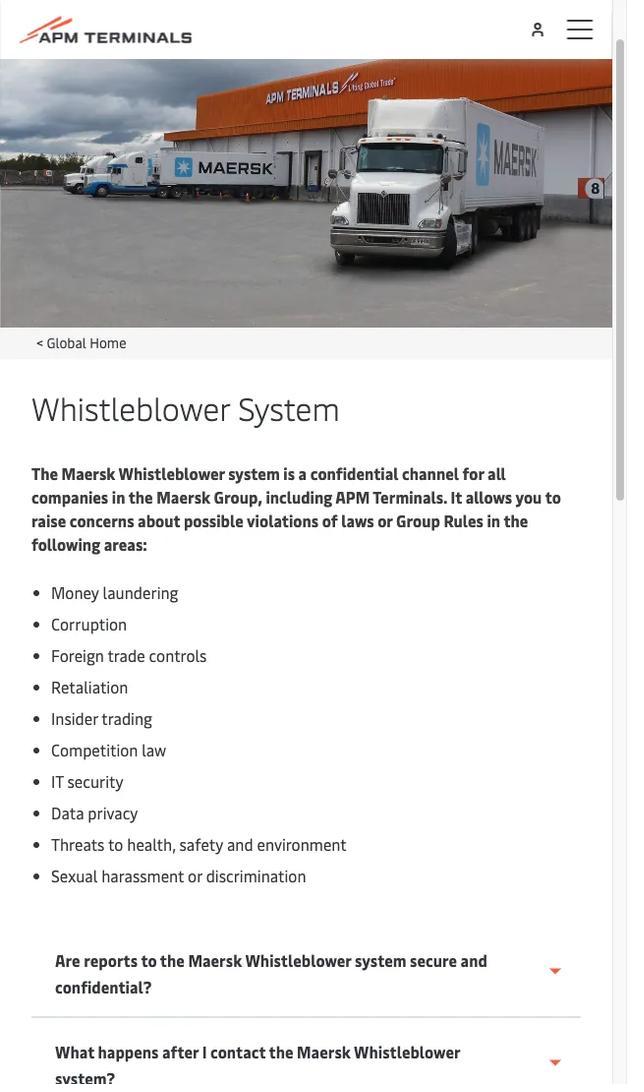 Task type: vqa. For each thing, say whether or not it's contained in the screenshot.
Threats
yes



Task type: describe. For each thing, give the bounding box(es) containing it.
it
[[51, 771, 64, 792]]

data
[[51, 802, 84, 824]]

maersk up companies
[[62, 463, 115, 484]]

are reports to the maersk whistleblower system secure and confidential? button
[[31, 927, 582, 1019]]

competition law
[[51, 739, 167, 761]]

is
[[284, 463, 295, 484]]

maersk up about
[[157, 487, 211, 508]]

law
[[142, 739, 167, 761]]

after
[[162, 1042, 199, 1063]]

what happens after i contact the maersk whistleblower system? button
[[31, 1019, 582, 1084]]

laundering
[[103, 582, 179, 603]]

group,
[[214, 487, 263, 508]]

competition
[[51, 739, 138, 761]]

whistleblower inside are reports to the maersk whistleblower system secure and confidential?
[[245, 951, 352, 972]]

data privacy
[[51, 802, 138, 824]]

to inside the maersk whistleblower system is a confidential channel for all companies in the maersk group, including apm terminals. it allows you to raise concerns about possible violations of laws or group rules in the following areas:
[[546, 487, 562, 508]]

the
[[31, 463, 58, 484]]

to inside are reports to the maersk whistleblower system secure and confidential?
[[141, 951, 157, 972]]

reports
[[84, 951, 138, 972]]

terminals.
[[373, 487, 448, 508]]

safety
[[180, 834, 223, 855]]

violations
[[247, 510, 319, 531]]

threats
[[51, 834, 105, 855]]

global
[[47, 333, 86, 352]]

foreign
[[51, 645, 104, 666]]

it
[[451, 487, 463, 508]]

threats to health, safety and environment
[[51, 834, 347, 855]]

the maersk whistleblower system is a confidential channel for all companies in the maersk group, including apm terminals. it allows you to raise concerns about possible violations of laws or group rules in the following areas:
[[31, 463, 562, 555]]

for
[[463, 463, 485, 484]]

money
[[51, 582, 99, 603]]

areas:
[[104, 534, 147, 555]]

a
[[299, 463, 307, 484]]

laws
[[342, 510, 375, 531]]

contact
[[211, 1042, 266, 1063]]

0 vertical spatial in
[[112, 487, 125, 508]]

it security
[[51, 771, 124, 792]]

system
[[238, 387, 340, 429]]

all
[[488, 463, 507, 484]]

confidential
[[311, 463, 399, 484]]

controls
[[149, 645, 207, 666]]

secure
[[410, 951, 458, 972]]

whistleblower inside the maersk whistleblower system is a confidential channel for all companies in the maersk group, including apm terminals. it allows you to raise concerns about possible violations of laws or group rules in the following areas:
[[119, 463, 225, 484]]

whistleblower inside what happens after i contact the maersk whistleblower system?
[[354, 1042, 461, 1063]]

0 vertical spatial and
[[227, 834, 254, 855]]

1 vertical spatial or
[[188, 865, 202, 887]]

harassment
[[102, 865, 184, 887]]

possible
[[184, 510, 244, 531]]

<
[[36, 333, 43, 352]]

the inside what happens after i contact the maersk whistleblower system?
[[269, 1042, 294, 1063]]

you
[[516, 487, 543, 508]]

raise
[[31, 510, 66, 531]]

trade
[[108, 645, 145, 666]]

and inside are reports to the maersk whistleblower system secure and confidential?
[[461, 951, 488, 972]]

whistleblower down home
[[31, 387, 230, 429]]

rules
[[444, 510, 484, 531]]

trading
[[102, 708, 152, 729]]

environment
[[257, 834, 347, 855]]



Task type: locate. For each thing, give the bounding box(es) containing it.
whistleblower up what happens after i contact the maersk whistleblower system? dropdown button
[[245, 951, 352, 972]]

in up concerns
[[112, 487, 125, 508]]

insider trading
[[51, 708, 152, 729]]

i
[[202, 1042, 207, 1063]]

or down threats to health, safety and environment
[[188, 865, 202, 887]]

2 horizontal spatial to
[[546, 487, 562, 508]]

confidential?
[[55, 977, 152, 998]]

global home link
[[47, 333, 127, 352]]

allows
[[466, 487, 513, 508]]

1 vertical spatial system
[[355, 951, 407, 972]]

0 vertical spatial system
[[228, 463, 280, 484]]

0 horizontal spatial in
[[112, 487, 125, 508]]

maersk inside are reports to the maersk whistleblower system secure and confidential?
[[188, 951, 242, 972]]

maersk down the are reports to the maersk whistleblower system secure and confidential? dropdown button
[[297, 1042, 351, 1063]]

health,
[[127, 834, 176, 855]]

whistleblower system
[[31, 387, 340, 429]]

sexual harassment or discrimination
[[51, 865, 307, 887]]

2 vertical spatial to
[[141, 951, 157, 972]]

happens
[[98, 1042, 159, 1063]]

system inside are reports to the maersk whistleblower system secure and confidential?
[[355, 951, 407, 972]]

following
[[31, 534, 100, 555]]

are
[[55, 951, 80, 972]]

retaliation
[[51, 677, 128, 698]]

sexual
[[51, 865, 98, 887]]

corruption
[[51, 614, 127, 635]]

the down 'you'
[[504, 510, 529, 531]]

to right 'you'
[[546, 487, 562, 508]]

1 horizontal spatial system
[[355, 951, 407, 972]]

privacy
[[88, 802, 138, 824]]

1 horizontal spatial and
[[461, 951, 488, 972]]

0 horizontal spatial system
[[228, 463, 280, 484]]

0 vertical spatial to
[[546, 487, 562, 508]]

system left secure
[[355, 951, 407, 972]]

apm terminals whistle blower system image
[[0, 0, 613, 328]]

to down privacy
[[108, 834, 123, 855]]

whistleblower down secure
[[354, 1042, 461, 1063]]

discrimination
[[206, 865, 307, 887]]

companies
[[31, 487, 108, 508]]

the inside are reports to the maersk whistleblower system secure and confidential?
[[160, 951, 185, 972]]

0 horizontal spatial or
[[188, 865, 202, 887]]

in
[[112, 487, 125, 508], [488, 510, 501, 531]]

or
[[378, 510, 393, 531], [188, 865, 202, 887]]

1 horizontal spatial or
[[378, 510, 393, 531]]

1 horizontal spatial to
[[141, 951, 157, 972]]

system
[[228, 463, 280, 484], [355, 951, 407, 972]]

0 vertical spatial or
[[378, 510, 393, 531]]

and up discrimination
[[227, 834, 254, 855]]

to right reports
[[141, 951, 157, 972]]

including
[[266, 487, 333, 508]]

money laundering
[[51, 582, 179, 603]]

home
[[90, 333, 127, 352]]

insider
[[51, 708, 98, 729]]

maersk
[[62, 463, 115, 484], [157, 487, 211, 508], [188, 951, 242, 972], [297, 1042, 351, 1063]]

1 vertical spatial to
[[108, 834, 123, 855]]

1 vertical spatial and
[[461, 951, 488, 972]]

1 horizontal spatial in
[[488, 510, 501, 531]]

maersk inside what happens after i contact the maersk whistleblower system?
[[297, 1042, 351, 1063]]

maersk up i
[[188, 951, 242, 972]]

security
[[67, 771, 124, 792]]

whistleblower up about
[[119, 463, 225, 484]]

1 vertical spatial in
[[488, 510, 501, 531]]

system inside the maersk whistleblower system is a confidential channel for all companies in the maersk group, including apm terminals. it allows you to raise concerns about possible violations of laws or group rules in the following areas:
[[228, 463, 280, 484]]

channel
[[403, 463, 460, 484]]

system?
[[55, 1069, 115, 1084]]

concerns
[[70, 510, 134, 531]]

apm
[[336, 487, 370, 508]]

group
[[397, 510, 441, 531]]

system up group,
[[228, 463, 280, 484]]

or right laws
[[378, 510, 393, 531]]

< global home
[[36, 333, 127, 352]]

0 horizontal spatial to
[[108, 834, 123, 855]]

and right secure
[[461, 951, 488, 972]]

and
[[227, 834, 254, 855], [461, 951, 488, 972]]

what
[[55, 1042, 94, 1063]]

0 horizontal spatial and
[[227, 834, 254, 855]]

in down allows
[[488, 510, 501, 531]]

the right contact
[[269, 1042, 294, 1063]]

the
[[129, 487, 153, 508], [504, 510, 529, 531], [160, 951, 185, 972], [269, 1042, 294, 1063]]

to
[[546, 487, 562, 508], [108, 834, 123, 855], [141, 951, 157, 972]]

whistleblower
[[31, 387, 230, 429], [119, 463, 225, 484], [245, 951, 352, 972], [354, 1042, 461, 1063]]

or inside the maersk whistleblower system is a confidential channel for all companies in the maersk group, including apm terminals. it allows you to raise concerns about possible violations of laws or group rules in the following areas:
[[378, 510, 393, 531]]

the right reports
[[160, 951, 185, 972]]

what happens after i contact the maersk whistleblower system?
[[55, 1042, 461, 1084]]

foreign trade controls
[[51, 645, 207, 666]]

are reports to the maersk whistleblower system secure and confidential?
[[55, 951, 488, 998]]

the up about
[[129, 487, 153, 508]]

about
[[138, 510, 180, 531]]

of
[[322, 510, 338, 531]]



